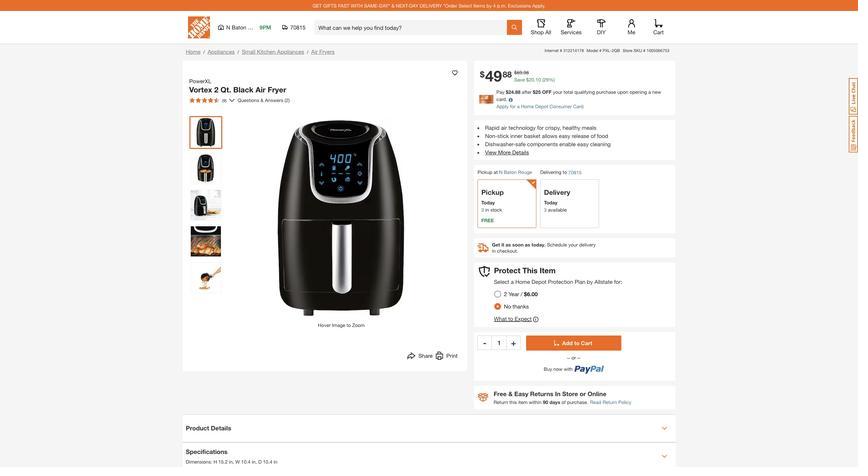 Task type: vqa. For each thing, say whether or not it's contained in the screenshot.
from
no



Task type: locate. For each thing, give the bounding box(es) containing it.
a left new
[[649, 89, 651, 95]]

a down 24.88
[[518, 104, 520, 110]]

at
[[494, 170, 498, 175]]

of inside rapid air technology for crispy, healthy meals non-stick inner basket allows easy release of food dishwasher-safe components enable easy cleaning view more details
[[591, 133, 596, 139]]

1 vertical spatial of
[[562, 400, 566, 406]]

fryers
[[320, 48, 335, 55]]

3
[[482, 207, 484, 213], [544, 207, 547, 213]]

home down after
[[521, 104, 534, 110]]

air fryers link
[[312, 48, 335, 55]]

easy
[[559, 133, 571, 139], [578, 141, 589, 148]]

cleaning
[[591, 141, 611, 148]]

1 vertical spatial details
[[211, 425, 231, 432]]

in left 'd'
[[252, 460, 256, 465]]

1 horizontal spatial appliances
[[277, 48, 304, 55]]

within
[[529, 400, 542, 406]]

0 vertical spatial 70815
[[291, 24, 306, 31]]

70815 inside button
[[291, 24, 306, 31]]

0 horizontal spatial 70815
[[291, 24, 306, 31]]

1 vertical spatial or
[[580, 390, 586, 398]]

+
[[512, 338, 516, 348]]

None field
[[492, 336, 507, 350]]

details
[[513, 149, 529, 156], [211, 425, 231, 432]]

0 vertical spatial by
[[487, 3, 492, 8]]

product details button
[[183, 415, 676, 443]]

select down "protect"
[[494, 279, 510, 285]]

in down get
[[492, 248, 496, 254]]

# right internet
[[560, 48, 563, 53]]

stock
[[491, 207, 503, 213]]

to inside button
[[575, 340, 580, 347]]

1 horizontal spatial #
[[600, 48, 602, 53]]

, left w
[[233, 460, 234, 465]]

of
[[591, 133, 596, 139], [562, 400, 566, 406]]

1 horizontal spatial ,
[[256, 460, 257, 465]]

1 vertical spatial for
[[538, 125, 544, 131]]

total
[[564, 89, 574, 95]]

black powerxl air fryers pxl 2qb 4f.2 image
[[191, 190, 221, 220]]

pickup up stock
[[482, 189, 504, 197]]

/ left small
[[238, 49, 239, 55]]

2 return from the left
[[603, 400, 618, 406]]

of down meals
[[591, 133, 596, 139]]

. left "("
[[535, 77, 536, 83]]

& up this
[[509, 390, 513, 398]]

0 horizontal spatial store
[[563, 390, 579, 398]]

cart
[[654, 29, 664, 35], [582, 340, 593, 347]]

$ 49 88 $ 69 . 98 save $ 20 . 10 ( 29 %)
[[480, 67, 555, 85]]

/
[[203, 49, 205, 55], [238, 49, 239, 55], [307, 49, 309, 55], [521, 291, 523, 298]]

cart right "add"
[[582, 340, 593, 347]]

0 horizontal spatial by
[[487, 3, 492, 8]]

1 horizontal spatial a
[[518, 104, 520, 110]]

# left pxl-
[[600, 48, 602, 53]]

1 vertical spatial baton
[[504, 170, 517, 175]]

rapid
[[486, 125, 500, 131]]

print button
[[436, 352, 458, 362]]

image
[[332, 322, 346, 328]]

70815
[[291, 24, 306, 31], [569, 170, 582, 176]]

70815 right delivering
[[569, 170, 582, 176]]

& right day*
[[392, 3, 395, 8]]

1 10.4 from the left
[[241, 460, 251, 465]]

rouge
[[248, 24, 264, 31], [518, 170, 532, 175]]

baton right at
[[504, 170, 517, 175]]

free
[[494, 390, 507, 398]]

1 vertical spatial store
[[563, 390, 579, 398]]

1 horizontal spatial of
[[591, 133, 596, 139]]

3 left available
[[544, 207, 547, 213]]

0 horizontal spatial 10.4
[[241, 460, 251, 465]]

0 horizontal spatial 3
[[482, 207, 484, 213]]

powerxl
[[189, 78, 211, 84]]

to right "add"
[[575, 340, 580, 347]]

0 vertical spatial select
[[459, 3, 472, 8]]

/ right year
[[521, 291, 523, 298]]

1 horizontal spatial easy
[[578, 141, 589, 148]]

n right at
[[500, 170, 503, 175]]

2 vertical spatial a
[[511, 279, 514, 285]]

0 horizontal spatial ,
[[233, 460, 234, 465]]

return
[[494, 400, 508, 406], [603, 400, 618, 406]]

cart inside button
[[582, 340, 593, 347]]

gifts
[[323, 3, 337, 8]]

1 horizontal spatial your
[[569, 242, 578, 248]]

1 vertical spatial depot
[[532, 279, 547, 285]]

& for questions
[[261, 97, 264, 103]]

stick
[[498, 133, 509, 139]]

70815 button
[[282, 24, 306, 31]]

in left w
[[229, 460, 233, 465]]

2 , from the left
[[256, 460, 257, 465]]

0 horizontal spatial air
[[256, 85, 266, 94]]

0 horizontal spatial n
[[226, 24, 230, 31]]

as right soon
[[525, 242, 531, 248]]

free & easy returns in store or online return this item within 90 days of purchase. read return policy
[[494, 390, 632, 406]]

0 vertical spatial home
[[186, 48, 201, 55]]

apply for a home depot consumer card
[[497, 104, 584, 110]]

for:
[[615, 279, 623, 285]]

info image
[[509, 98, 513, 102]]

safe
[[516, 141, 526, 148]]

0 vertical spatial cart
[[654, 29, 664, 35]]

air
[[501, 125, 507, 131]]

1 vertical spatial rouge
[[518, 170, 532, 175]]

add to cart button
[[527, 336, 622, 351]]

select left items
[[459, 3, 472, 8]]

qt.
[[221, 85, 231, 94]]

your inside your total qualifying purchase upon opening a new card.
[[553, 89, 563, 95]]

option group
[[492, 288, 544, 313]]

&
[[392, 3, 395, 8], [261, 97, 264, 103], [509, 390, 513, 398]]

n up appliances link
[[226, 24, 230, 31]]

year
[[509, 291, 520, 298]]

in inside the 'schedule your delivery in checkout.'
[[492, 248, 496, 254]]

today inside pickup today 3 in stock
[[482, 200, 495, 206]]

1 vertical spatial easy
[[578, 141, 589, 148]]

2 horizontal spatial #
[[644, 48, 646, 53]]

today inside delivery today 3 available
[[544, 200, 558, 206]]

of inside free & easy returns in store or online return this item within 90 days of purchase. read return policy
[[562, 400, 566, 406]]

details right product
[[211, 425, 231, 432]]

0 vertical spatial a
[[649, 89, 651, 95]]

apply now image
[[480, 95, 497, 104]]

air left fryers
[[312, 48, 318, 55]]

protect
[[494, 266, 521, 275]]

1 vertical spatial select
[[494, 279, 510, 285]]

1 return from the left
[[494, 400, 508, 406]]

a down "protect"
[[511, 279, 514, 285]]

food
[[598, 133, 609, 139]]

2 year / $6.00
[[504, 291, 538, 298]]

today up stock
[[482, 200, 495, 206]]

10
[[536, 77, 541, 83]]

88
[[503, 70, 512, 79]]

home link
[[186, 48, 201, 55]]

for down info 'image' on the right top
[[510, 104, 516, 110]]

1 vertical spatial by
[[587, 279, 593, 285]]

to left 70815 link
[[563, 170, 567, 175]]

home up '2 year / $6.00'
[[516, 279, 531, 285]]

home down the home depot logo
[[186, 48, 201, 55]]

2qb
[[612, 48, 621, 53]]

1 horizontal spatial select
[[494, 279, 510, 285]]

1 horizontal spatial return
[[603, 400, 618, 406]]

$ up save
[[515, 70, 517, 76]]

1 vertical spatial &
[[261, 97, 264, 103]]

in inside pickup today 3 in stock
[[486, 207, 489, 213]]

3 inside pickup today 3 in stock
[[482, 207, 484, 213]]

1 horizontal spatial by
[[587, 279, 593, 285]]

0 horizontal spatial your
[[553, 89, 563, 95]]

(9) link
[[187, 95, 235, 106]]

# right sku
[[644, 48, 646, 53]]

view
[[486, 149, 497, 156]]

0 horizontal spatial today
[[482, 200, 495, 206]]

delivery
[[580, 242, 596, 248]]

0 horizontal spatial details
[[211, 425, 231, 432]]

by right 'plan'
[[587, 279, 593, 285]]

, left 'd'
[[256, 460, 257, 465]]

0 vertical spatial details
[[513, 149, 529, 156]]

70815 inside the delivering to 70815
[[569, 170, 582, 176]]

3 up free
[[482, 207, 484, 213]]

item
[[540, 266, 556, 275]]

baton up small
[[232, 24, 247, 31]]

store inside free & easy returns in store or online return this item within 90 days of purchase. read return policy
[[563, 390, 579, 398]]

0 horizontal spatial appliances
[[208, 48, 235, 55]]

to left 'zoom'
[[347, 322, 351, 328]]

1 horizontal spatial for
[[538, 125, 544, 131]]

today up available
[[544, 200, 558, 206]]

0 vertical spatial your
[[553, 89, 563, 95]]

in left stock
[[486, 207, 489, 213]]

save
[[515, 77, 525, 83]]

1 horizontal spatial 10.4
[[263, 460, 273, 465]]

0 horizontal spatial a
[[511, 279, 514, 285]]

meals
[[582, 125, 597, 131]]

0 horizontal spatial of
[[562, 400, 566, 406]]

store left sku
[[623, 48, 633, 53]]

2 today from the left
[[544, 200, 558, 206]]

return down free
[[494, 400, 508, 406]]

20
[[529, 77, 535, 83]]

2 left qt. in the left of the page
[[214, 85, 219, 94]]

powerxl vortex 2 qt. black air fryer
[[189, 78, 287, 94]]

pickup left at
[[478, 170, 493, 175]]

0 vertical spatial of
[[591, 133, 596, 139]]

1 vertical spatial .
[[535, 77, 536, 83]]

3 inside delivery today 3 available
[[544, 207, 547, 213]]

10.4 right w
[[241, 460, 251, 465]]

1 3 from the left
[[482, 207, 484, 213]]

0 horizontal spatial return
[[494, 400, 508, 406]]

1 horizontal spatial or
[[580, 390, 586, 398]]

black powerxl air fryers pxl 2qb 44.4 image
[[191, 263, 221, 293]]

buy now with
[[544, 367, 573, 372]]

/ right home link
[[203, 49, 205, 55]]

as right it on the right of page
[[506, 242, 511, 248]]

details down safe
[[513, 149, 529, 156]]

2 3 from the left
[[544, 207, 547, 213]]

1 as from the left
[[506, 242, 511, 248]]

rouge left delivering
[[518, 170, 532, 175]]

1 today from the left
[[482, 200, 495, 206]]

1 horizontal spatial &
[[392, 3, 395, 8]]

now
[[554, 367, 563, 372]]

-
[[484, 338, 487, 348]]

specifications
[[186, 449, 228, 456]]

your total qualifying purchase upon opening a new card.
[[497, 89, 662, 102]]

& inside free & easy returns in store or online return this item within 90 days of purchase. read return policy
[[509, 390, 513, 398]]

internet # 312214178 model # pxl-2qb store sku # 1005066753
[[545, 48, 670, 53]]

small kitchen appliances link
[[242, 48, 304, 55]]

0 horizontal spatial rouge
[[248, 24, 264, 31]]

for up basket at the right top of the page
[[538, 125, 544, 131]]

2 # from the left
[[600, 48, 602, 53]]

depot down item
[[532, 279, 547, 285]]

& left answers
[[261, 97, 264, 103]]

purchase.
[[568, 400, 589, 406]]

2 left year
[[504, 291, 507, 298]]

black powerxl air fryers pxl 2qb 64.0 image
[[191, 117, 221, 148]]

your inside the 'schedule your delivery in checkout.'
[[569, 242, 578, 248]]

appliances
[[208, 48, 235, 55], [277, 48, 304, 55]]

0 horizontal spatial #
[[560, 48, 563, 53]]

1 horizontal spatial 3
[[544, 207, 547, 213]]

feedback link image
[[850, 116, 859, 153]]

1 horizontal spatial n
[[500, 170, 503, 175]]

70815 right 9pm
[[291, 24, 306, 31]]

2 vertical spatial home
[[516, 279, 531, 285]]

0 vertical spatial &
[[392, 3, 395, 8]]

0 vertical spatial baton
[[232, 24, 247, 31]]

1 horizontal spatial store
[[623, 48, 633, 53]]

2 horizontal spatial a
[[649, 89, 651, 95]]

0 vertical spatial store
[[623, 48, 633, 53]]

air up "questions & answers (2)"
[[256, 85, 266, 94]]

after
[[522, 89, 532, 95]]

. up save
[[523, 70, 524, 76]]

enable
[[560, 141, 576, 148]]

0 vertical spatial 2
[[214, 85, 219, 94]]

$ right pay
[[506, 89, 509, 95]]

1 vertical spatial n
[[500, 170, 503, 175]]

depot down 25
[[536, 104, 549, 110]]

0 vertical spatial pickup
[[478, 170, 493, 175]]

cart up 1005066753
[[654, 29, 664, 35]]

rouge up home / appliances / small kitchen appliances / air fryers
[[248, 24, 264, 31]]

1 horizontal spatial .
[[535, 77, 536, 83]]

0 vertical spatial .
[[523, 70, 524, 76]]

0 horizontal spatial easy
[[559, 133, 571, 139]]

0 horizontal spatial or
[[571, 355, 578, 361]]

to right what
[[509, 316, 514, 322]]

in
[[486, 207, 489, 213], [492, 248, 496, 254], [229, 460, 233, 465], [252, 460, 256, 465], [274, 460, 278, 465]]

1 vertical spatial your
[[569, 242, 578, 248]]

delivering to 70815
[[541, 170, 582, 176]]

0 horizontal spatial 2
[[214, 85, 219, 94]]

d
[[258, 460, 262, 465]]

easy down release
[[578, 141, 589, 148]]

schedule your delivery in checkout.
[[492, 242, 596, 254]]

1 horizontal spatial details
[[513, 149, 529, 156]]

appliances left small
[[208, 48, 235, 55]]

or up purchase.
[[580, 390, 586, 398]]

services
[[561, 29, 582, 35]]

easy up enable
[[559, 133, 571, 139]]

item
[[519, 400, 528, 406]]

0 horizontal spatial cart
[[582, 340, 593, 347]]

basket
[[524, 133, 541, 139]]

easy
[[515, 390, 529, 398]]

return right read on the bottom right of the page
[[603, 400, 618, 406]]

your left delivery
[[569, 242, 578, 248]]

1 horizontal spatial air
[[312, 48, 318, 55]]

(
[[543, 77, 544, 83]]

select
[[459, 3, 472, 8], [494, 279, 510, 285]]

0 horizontal spatial for
[[510, 104, 516, 110]]

by inside protect this item select a home depot protection plan by allstate for:
[[587, 279, 593, 285]]

1 vertical spatial a
[[518, 104, 520, 110]]

store
[[623, 48, 633, 53], [563, 390, 579, 398]]

icon image
[[478, 394, 489, 402]]

of right days on the right
[[562, 400, 566, 406]]

this
[[510, 400, 517, 406]]

dimensions:
[[186, 460, 212, 465]]

a inside your total qualifying purchase upon opening a new card.
[[649, 89, 651, 95]]

n baton rouge button
[[500, 170, 532, 175]]

1 vertical spatial 70815
[[569, 170, 582, 176]]

1 # from the left
[[560, 48, 563, 53]]

no thanks
[[504, 303, 529, 310]]

to inside the delivering to 70815
[[563, 170, 567, 175]]

1 vertical spatial pickup
[[482, 189, 504, 197]]

2 horizontal spatial &
[[509, 390, 513, 398]]

n baton rouge
[[226, 24, 264, 31]]

your left total
[[553, 89, 563, 95]]

1 vertical spatial air
[[256, 85, 266, 94]]

today for pickup
[[482, 200, 495, 206]]

0 horizontal spatial as
[[506, 242, 511, 248]]

appliances right kitchen
[[277, 48, 304, 55]]

or up buy now with button
[[571, 355, 578, 361]]

1 horizontal spatial today
[[544, 200, 558, 206]]

0 vertical spatial easy
[[559, 133, 571, 139]]

1 horizontal spatial rouge
[[518, 170, 532, 175]]

1 horizontal spatial 70815
[[569, 170, 582, 176]]

black powerxl air fryers pxl 2qb 1f.3 image
[[191, 226, 221, 257]]

black powerxl air fryers pxl 2qb c3.1 image
[[191, 154, 221, 184]]

pickup at n baton rouge
[[478, 170, 532, 175]]

by left 4
[[487, 3, 492, 8]]

1 vertical spatial cart
[[582, 340, 593, 347]]

store up purchase.
[[563, 390, 579, 398]]

10.4
[[241, 460, 251, 465], [263, 460, 273, 465]]

caret image
[[662, 454, 668, 460]]

baton
[[232, 24, 247, 31], [504, 170, 517, 175]]

1 horizontal spatial baton
[[504, 170, 517, 175]]

10.4 right 'd'
[[263, 460, 273, 465]]

select inside protect this item select a home depot protection plan by allstate for:
[[494, 279, 510, 285]]



Task type: describe. For each thing, give the bounding box(es) containing it.
70815 link
[[569, 169, 582, 176]]

policy
[[619, 400, 632, 406]]

15.2
[[219, 460, 228, 465]]

in
[[556, 390, 561, 398]]

crispy,
[[546, 125, 562, 131]]

1 horizontal spatial cart
[[654, 29, 664, 35]]

0 vertical spatial air
[[312, 48, 318, 55]]

hover image to zoom
[[318, 322, 365, 328]]

2 inside the powerxl vortex 2 qt. black air fryer
[[214, 85, 219, 94]]

items
[[474, 3, 486, 8]]

0 vertical spatial depot
[[536, 104, 549, 110]]

add
[[563, 340, 573, 347]]

& for free
[[509, 390, 513, 398]]

0 vertical spatial rouge
[[248, 24, 264, 31]]

black
[[233, 85, 254, 94]]

all
[[546, 29, 552, 35]]

add to cart
[[563, 340, 593, 347]]

soon
[[513, 242, 524, 248]]

protection
[[548, 279, 574, 285]]

off
[[543, 89, 552, 95]]

$ right after
[[533, 89, 536, 95]]

69
[[517, 70, 523, 76]]

shop all button
[[531, 19, 552, 36]]

diy
[[597, 29, 606, 35]]

option group containing 2 year /
[[492, 288, 544, 313]]

view more details link
[[486, 149, 529, 156]]

buy
[[544, 367, 553, 372]]

0 horizontal spatial .
[[523, 70, 524, 76]]

1 horizontal spatial 2
[[504, 291, 507, 298]]

what to expect button
[[494, 316, 539, 324]]

w
[[236, 460, 240, 465]]

3 for pickup
[[482, 207, 484, 213]]

$ down 98
[[527, 77, 529, 83]]

0 vertical spatial for
[[510, 104, 516, 110]]

inner
[[511, 133, 523, 139]]

live chat image
[[850, 78, 859, 115]]

with
[[351, 3, 363, 8]]

zoom
[[352, 322, 365, 328]]

to for what
[[509, 316, 514, 322]]

what
[[494, 316, 507, 322]]

for inside rapid air technology for crispy, healthy meals non-stick inner basket allows easy release of food dishwasher-safe components enable easy cleaning view more details
[[538, 125, 544, 131]]

hover image to zoom button
[[239, 116, 444, 329]]

pxl-
[[603, 48, 612, 53]]

home inside protect this item select a home depot protection plan by allstate for:
[[516, 279, 531, 285]]

of for store
[[562, 400, 566, 406]]

vortex
[[189, 85, 212, 94]]

upon
[[618, 89, 629, 95]]

details inside button
[[211, 425, 231, 432]]

9pm
[[260, 24, 271, 31]]

get it as soon as today.
[[492, 242, 546, 248]]

%)
[[549, 77, 555, 83]]

What can we help you find today? search field
[[319, 20, 507, 35]]

in right 'd'
[[274, 460, 278, 465]]

get
[[492, 242, 500, 248]]

or inside free & easy returns in store or online return this item within 90 days of purchase. read return policy
[[580, 390, 586, 398]]

caret image
[[662, 426, 668, 432]]

p.m.
[[497, 3, 507, 8]]

cart link
[[652, 19, 667, 36]]

today.
[[532, 242, 546, 248]]

4
[[493, 3, 496, 8]]

read
[[591, 400, 602, 406]]

today for delivery
[[544, 200, 558, 206]]

product details
[[186, 425, 231, 432]]

delivery today 3 available
[[544, 189, 571, 213]]

plan
[[575, 279, 586, 285]]

sku
[[634, 48, 643, 53]]

depot inside protect this item select a home depot protection plan by allstate for:
[[532, 279, 547, 285]]

consumer
[[550, 104, 572, 110]]

apply.
[[533, 3, 546, 8]]

h
[[214, 460, 217, 465]]

more
[[499, 149, 511, 156]]

0 horizontal spatial select
[[459, 3, 472, 8]]

hover
[[318, 322, 331, 328]]

free
[[482, 218, 494, 224]]

protect this item select a home depot protection plan by allstate for:
[[494, 266, 623, 285]]

1 , from the left
[[233, 460, 234, 465]]

2 10.4 from the left
[[263, 460, 273, 465]]

1005066753
[[647, 48, 670, 53]]

internet
[[545, 48, 559, 53]]

0 vertical spatial or
[[571, 355, 578, 361]]

2 as from the left
[[525, 242, 531, 248]]

allstate
[[595, 279, 613, 285]]

day*
[[380, 3, 391, 8]]

0 horizontal spatial baton
[[232, 24, 247, 31]]

to for add
[[575, 340, 580, 347]]

delivery
[[420, 3, 442, 8]]

0 vertical spatial n
[[226, 24, 230, 31]]

shop
[[531, 29, 544, 35]]

exclusions
[[508, 3, 531, 8]]

share
[[419, 353, 433, 359]]

98
[[524, 70, 529, 76]]

4.5 stars image
[[189, 98, 220, 103]]

dishwasher-
[[486, 141, 516, 148]]

$ left '49'
[[480, 70, 485, 79]]

powerxl link
[[189, 77, 214, 85]]

3 # from the left
[[644, 48, 646, 53]]

312214178
[[564, 48, 584, 53]]

answers
[[265, 97, 284, 103]]

expect
[[515, 316, 532, 322]]

to for delivering
[[563, 170, 567, 175]]

*order
[[444, 3, 458, 8]]

a inside protect this item select a home depot protection plan by allstate for:
[[511, 279, 514, 285]]

no
[[504, 303, 511, 310]]

the home depot logo image
[[188, 16, 210, 38]]

share button
[[408, 352, 433, 362]]

model
[[587, 48, 599, 53]]

(2)
[[285, 97, 290, 103]]

apply for a home depot consumer card link
[[497, 104, 584, 110]]

2 appliances from the left
[[277, 48, 304, 55]]

me
[[628, 29, 636, 35]]

pickup for pickup at n baton rouge
[[478, 170, 493, 175]]

appliances link
[[208, 48, 235, 55]]

same-
[[364, 3, 380, 8]]

/ left air fryers link
[[307, 49, 309, 55]]

this
[[523, 266, 538, 275]]

questions & answers (2)
[[238, 97, 290, 103]]

24.88
[[509, 89, 521, 95]]

components
[[528, 141, 558, 148]]

1 vertical spatial home
[[521, 104, 534, 110]]

details inside rapid air technology for crispy, healthy meals non-stick inner basket allows easy release of food dishwasher-safe components enable easy cleaning view more details
[[513, 149, 529, 156]]

delivering
[[541, 170, 562, 175]]

print
[[447, 353, 458, 359]]

1 appliances from the left
[[208, 48, 235, 55]]

3 for delivery
[[544, 207, 547, 213]]

of for healthy
[[591, 133, 596, 139]]

pickup for pickup today 3 in stock
[[482, 189, 504, 197]]

with
[[564, 367, 573, 372]]

schedule
[[547, 242, 568, 248]]

air inside the powerxl vortex 2 qt. black air fryer
[[256, 85, 266, 94]]



